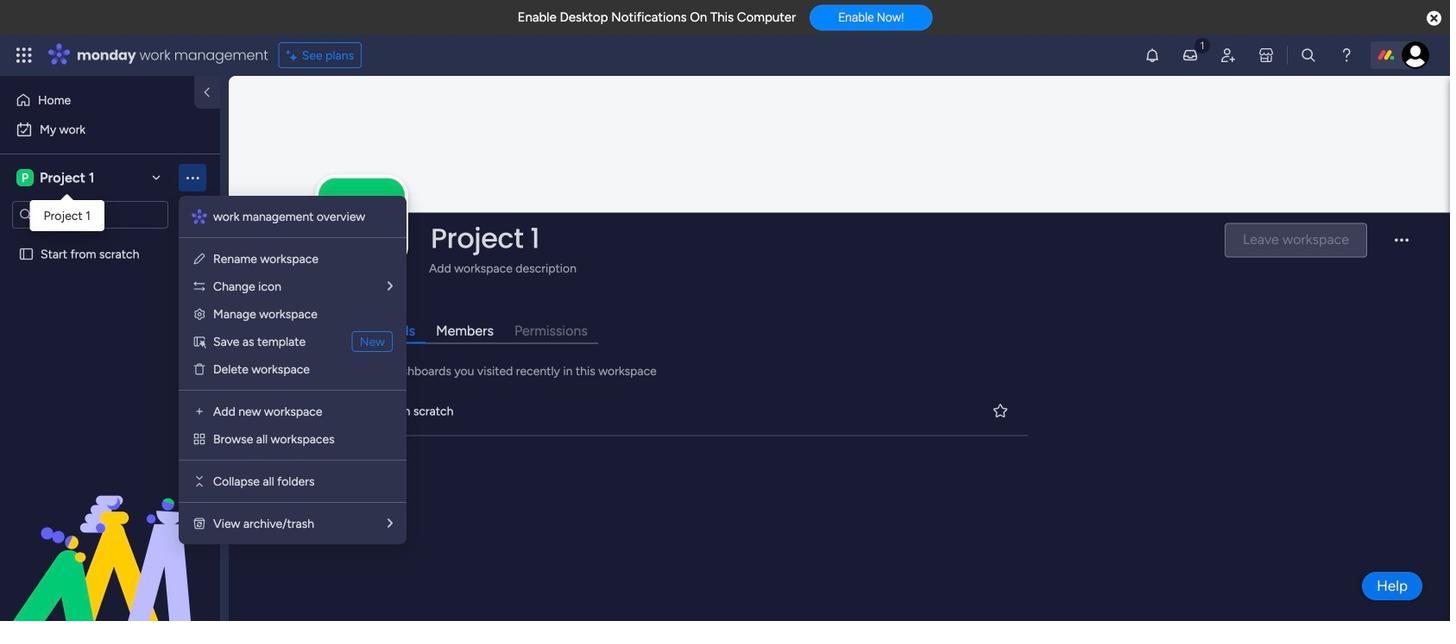 Task type: locate. For each thing, give the bounding box(es) containing it.
rename workspace image
[[193, 252, 206, 266]]

delete workspace image
[[193, 363, 206, 376]]

invite members image
[[1220, 47, 1237, 64]]

select product image
[[16, 47, 33, 64]]

add to favorites image
[[992, 402, 1009, 420]]

1 vertical spatial option
[[10, 116, 210, 143]]

menu
[[179, 196, 407, 545]]

0 horizontal spatial workspace image
[[16, 168, 34, 187]]

option down the search in workspace field in the left of the page
[[0, 239, 220, 242]]

option down select product icon
[[10, 86, 184, 114]]

Search in workspace field
[[36, 205, 144, 225]]

option up workspace selection element
[[10, 116, 210, 143]]

option
[[10, 86, 184, 114], [10, 116, 210, 143], [0, 239, 220, 242]]

change icon image
[[193, 280, 206, 294]]

list box
[[0, 236, 220, 502]]

manage workspace image
[[193, 307, 206, 321]]

see plans image
[[286, 46, 302, 65]]

update feed image
[[1182, 47, 1199, 64]]

help image
[[1338, 47, 1356, 64]]

workspace image
[[16, 168, 34, 187], [319, 178, 405, 265]]

john smith image
[[1402, 41, 1430, 69]]

public board image
[[326, 402, 345, 421]]

service icon image
[[193, 335, 206, 349]]

None field
[[427, 221, 1210, 257]]



Task type: describe. For each thing, give the bounding box(es) containing it.
search everything image
[[1300, 47, 1318, 64]]

lottie animation image
[[0, 447, 220, 622]]

1 image
[[1195, 35, 1210, 55]]

2 vertical spatial option
[[0, 239, 220, 242]]

public board image
[[18, 246, 35, 262]]

workspace options image
[[184, 169, 201, 186]]

1 horizontal spatial workspace image
[[319, 178, 405, 265]]

view archive/trash image
[[193, 517, 206, 531]]

v2 ellipsis image
[[1395, 239, 1409, 254]]

monday marketplace image
[[1258, 47, 1275, 64]]

workspace selection element
[[16, 167, 97, 188]]

dapulse close image
[[1427, 10, 1442, 28]]

add new workspace image
[[193, 405, 206, 419]]

0 vertical spatial option
[[10, 86, 184, 114]]

notifications image
[[1144, 47, 1161, 64]]

lottie animation element
[[0, 447, 220, 622]]

browse all workspaces image
[[193, 433, 206, 446]]

collapse all folders image
[[193, 475, 206, 489]]



Task type: vqa. For each thing, say whether or not it's contained in the screenshot.
the battery
no



